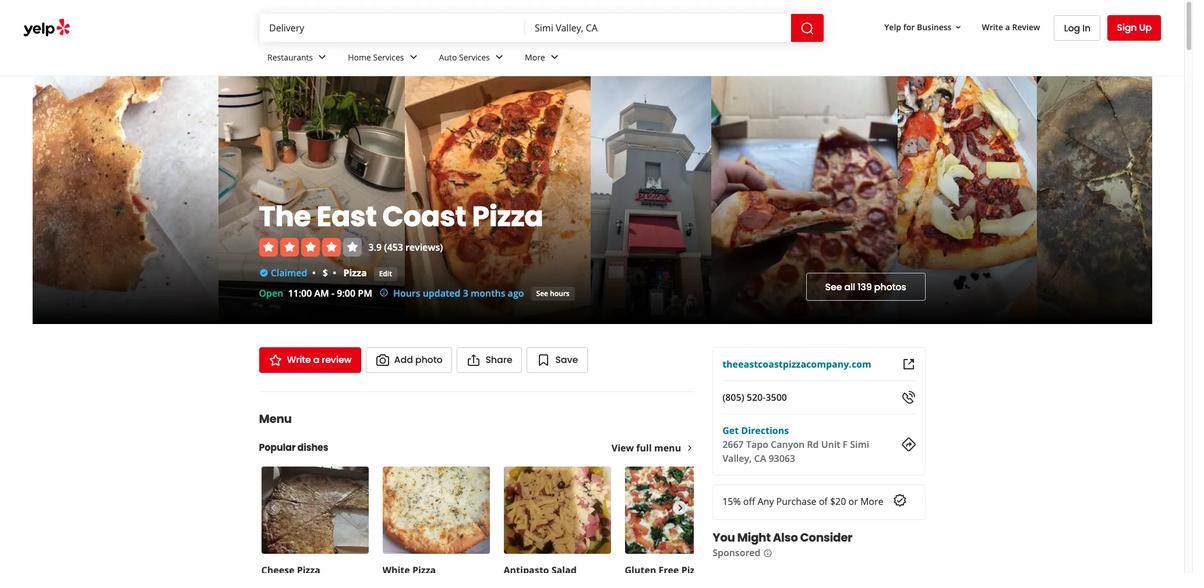 Task type: locate. For each thing, give the bounding box(es) containing it.
services inside 'link'
[[459, 52, 490, 63]]

home
[[348, 52, 371, 63]]

services for home services
[[373, 52, 404, 63]]

previous image
[[266, 502, 279, 516]]

see left hours
[[536, 289, 548, 299]]

3500
[[766, 392, 787, 404]]

also
[[773, 530, 798, 547]]

share
[[486, 354, 512, 367]]

open 11:00 am - 9:00 pm
[[259, 287, 372, 300]]

0 vertical spatial a
[[1006, 21, 1010, 32]]

1 services from the left
[[373, 52, 404, 63]]

a
[[1006, 21, 1010, 32], [313, 354, 319, 367]]

services for auto services
[[459, 52, 490, 63]]

services right home
[[373, 52, 404, 63]]

1 vertical spatial more
[[861, 496, 884, 509]]

1 horizontal spatial write
[[982, 21, 1004, 32]]

write right 24 star v2 icon at the left bottom
[[287, 354, 311, 367]]

log in link
[[1054, 15, 1101, 41]]

0 vertical spatial more
[[525, 52, 545, 63]]

sponsored
[[713, 547, 761, 560]]

1 horizontal spatial 24 chevron down v2 image
[[492, 50, 506, 64]]

24 save outline v2 image
[[537, 354, 551, 368]]

write for write a review
[[982, 21, 1004, 32]]

None field
[[269, 22, 516, 34], [535, 22, 782, 34]]

(453 reviews) link
[[384, 241, 443, 254]]

3
[[463, 287, 468, 300]]

2 24 chevron down v2 image from the left
[[492, 50, 506, 64]]

auto services
[[439, 52, 490, 63]]

months
[[471, 287, 505, 300]]

popular
[[259, 442, 296, 455]]

None search field
[[260, 14, 826, 42]]

add
[[394, 354, 413, 367]]

directions
[[741, 425, 789, 438]]

0 horizontal spatial more
[[525, 52, 545, 63]]

1 24 chevron down v2 image from the left
[[406, 50, 420, 64]]

add photo
[[394, 354, 443, 367]]

popular dishes
[[259, 442, 328, 455]]

yelp
[[885, 21, 901, 32]]

1 vertical spatial write
[[287, 354, 311, 367]]

consider
[[800, 530, 853, 547]]

24 check in v2 image
[[893, 494, 907, 508]]

view full menu
[[612, 442, 681, 455]]

24 share v2 image
[[467, 354, 481, 368]]

you
[[713, 530, 735, 547]]

see
[[825, 281, 842, 294], [536, 289, 548, 299]]

1 horizontal spatial see
[[825, 281, 842, 294]]

1 none field from the left
[[269, 22, 516, 34]]

1 horizontal spatial services
[[459, 52, 490, 63]]

1 horizontal spatial none field
[[535, 22, 782, 34]]

more
[[525, 52, 545, 63], [861, 496, 884, 509]]

24 chevron down v2 image inside home services link
[[406, 50, 420, 64]]

1 photo of the east coast pizza - simi valley, ca, us. image from the left
[[32, 76, 219, 325]]

24 chevron down v2 image
[[406, 50, 420, 64], [492, 50, 506, 64], [548, 50, 562, 64]]

see all 139 photos link
[[806, 273, 926, 301]]

write a review link
[[977, 17, 1045, 38]]

see for see hours
[[536, 289, 548, 299]]

1 horizontal spatial a
[[1006, 21, 1010, 32]]

2 services from the left
[[459, 52, 490, 63]]

24 chevron down v2 image inside more "link"
[[548, 50, 562, 64]]

coast
[[382, 197, 466, 236]]

see left the all
[[825, 281, 842, 294]]

0 horizontal spatial write
[[287, 354, 311, 367]]

24 phone v2 image
[[902, 391, 916, 405]]

0 horizontal spatial 24 chevron down v2 image
[[406, 50, 420, 64]]

1 vertical spatial a
[[313, 354, 319, 367]]

sign
[[1117, 21, 1137, 34]]

write
[[982, 21, 1004, 32], [287, 354, 311, 367]]

pizza link
[[343, 267, 367, 279]]

2 horizontal spatial 24 chevron down v2 image
[[548, 50, 562, 64]]

24 chevron down v2 image inside auto services 'link'
[[492, 50, 506, 64]]

all
[[844, 281, 855, 294]]

0 horizontal spatial see
[[536, 289, 548, 299]]

-
[[332, 287, 335, 300]]

home services link
[[339, 42, 430, 76]]

93063
[[769, 453, 795, 466]]

services right auto on the left of the page
[[459, 52, 490, 63]]

0 vertical spatial pizza
[[472, 197, 543, 236]]

edit button
[[374, 267, 397, 281]]

2 none field from the left
[[535, 22, 782, 34]]

0 horizontal spatial pizza
[[343, 267, 367, 279]]

sign up link
[[1108, 15, 1161, 41]]

pizza
[[472, 197, 543, 236], [343, 267, 367, 279]]

yelp for business button
[[880, 17, 968, 38]]

15% off any purchase of $20 or more
[[723, 496, 884, 509]]

theeastcoastpizzacompany.com link
[[723, 358, 872, 371]]

menu
[[654, 442, 681, 455]]

write a review link
[[259, 348, 361, 374]]

1 horizontal spatial more
[[861, 496, 884, 509]]

3 24 chevron down v2 image from the left
[[548, 50, 562, 64]]

photo of the east coast pizza - simi valley, ca, us. image
[[32, 76, 219, 325], [219, 76, 405, 325]]

east
[[317, 197, 377, 236]]

16 info v2 image
[[763, 549, 772, 559]]

business categories element
[[258, 42, 1161, 76]]

info alert
[[379, 287, 524, 301]]

0 horizontal spatial none field
[[269, 22, 516, 34]]

services
[[373, 52, 404, 63], [459, 52, 490, 63]]

sign up
[[1117, 21, 1152, 34]]

write left review
[[982, 21, 1004, 32]]

1 horizontal spatial pizza
[[472, 197, 543, 236]]

up
[[1139, 21, 1152, 34]]

reviews)
[[406, 241, 443, 254]]

hours
[[393, 287, 420, 300]]

0 horizontal spatial a
[[313, 354, 319, 367]]

pm
[[358, 287, 372, 300]]

2 photo of the east coast pizza - simi valley, ca, us. image from the left
[[219, 76, 405, 325]]

0 horizontal spatial services
[[373, 52, 404, 63]]

cheese pizza image
[[261, 467, 369, 555]]

hours updated 3 months ago
[[393, 287, 524, 300]]

$
[[323, 267, 328, 279]]

write a review
[[287, 354, 352, 367]]

view full menu link
[[612, 442, 694, 455]]

rd
[[807, 439, 819, 452]]

f
[[843, 439, 848, 452]]

0 vertical spatial write
[[982, 21, 1004, 32]]



Task type: vqa. For each thing, say whether or not it's contained in the screenshot.
the 24 camera v2 Icon
yes



Task type: describe. For each thing, give the bounding box(es) containing it.
$20
[[830, 496, 846, 509]]

3.9
[[369, 241, 382, 254]]

restaurants link
[[258, 42, 339, 76]]

dishes
[[297, 442, 328, 455]]

photo of the east coast pizza - simi valley, ca, us. front of pizza shop image
[[591, 76, 712, 325]]

add photo link
[[366, 348, 452, 374]]

write a review
[[982, 21, 1040, 32]]

see hours
[[536, 289, 570, 299]]

for
[[904, 21, 915, 32]]

edit
[[379, 269, 392, 279]]

see all 139 photos
[[825, 281, 906, 294]]

am
[[314, 287, 329, 300]]

business
[[917, 21, 952, 32]]

save button
[[527, 348, 588, 374]]

menu
[[259, 411, 292, 428]]

auto
[[439, 52, 457, 63]]

might
[[737, 530, 771, 547]]

in
[[1083, 21, 1091, 35]]

view
[[612, 442, 634, 455]]

24 chevron down v2 image for auto services
[[492, 50, 506, 64]]

see hours link
[[531, 287, 575, 301]]

more inside "link"
[[525, 52, 545, 63]]

valley,
[[723, 453, 752, 466]]

log
[[1064, 21, 1080, 35]]

review
[[1012, 21, 1040, 32]]

canyon
[[771, 439, 805, 452]]

24 star v2 image
[[268, 354, 282, 368]]

3.9 (453 reviews)
[[369, 241, 443, 254]]

unit
[[821, 439, 841, 452]]

24 camera v2 image
[[376, 354, 390, 368]]

next image
[[674, 502, 687, 516]]

get
[[723, 425, 739, 438]]

more link
[[516, 42, 571, 76]]

(453
[[384, 241, 403, 254]]

(805)
[[723, 392, 745, 404]]

auto services link
[[430, 42, 516, 76]]

updated
[[423, 287, 461, 300]]

1 vertical spatial pizza
[[343, 267, 367, 279]]

3.9 star rating image
[[259, 238, 362, 257]]

24 external link v2 image
[[902, 358, 916, 372]]

139
[[858, 281, 872, 294]]

open
[[259, 287, 283, 300]]

simi
[[850, 439, 870, 452]]

any
[[758, 496, 774, 509]]

theeastcoastpizzacompany.com
[[723, 358, 872, 371]]

ca
[[754, 453, 766, 466]]

9:00
[[337, 287, 356, 300]]

off
[[743, 496, 755, 509]]

you might also consider
[[713, 530, 853, 547]]

none field near
[[535, 22, 782, 34]]

(805) 520-3500
[[723, 392, 787, 404]]

ago
[[508, 287, 524, 300]]

photos
[[874, 281, 906, 294]]

16 chevron down v2 image
[[954, 23, 963, 32]]

of
[[819, 496, 828, 509]]

gluten free pizza image
[[625, 467, 732, 555]]

hours
[[550, 289, 570, 299]]

photo of the east coast pizza - simi valley, ca, us. burnt pizza the cook insisted he "didn't burn." image
[[1037, 76, 1193, 325]]

11:00
[[288, 287, 312, 300]]

see for see all 139 photos
[[825, 281, 842, 294]]

a for review
[[1006, 21, 1010, 32]]

yelp for business
[[885, 21, 952, 32]]

520-
[[747, 392, 766, 404]]

16 claim filled v2 image
[[259, 268, 268, 278]]

purchase
[[777, 496, 817, 509]]

save
[[556, 354, 578, 367]]

24 directions v2 image
[[902, 438, 916, 452]]

Find text field
[[269, 22, 516, 34]]

restaurants
[[267, 52, 313, 63]]

white pizza image
[[383, 467, 490, 555]]

get directions 2667 tapo canyon rd unit f simi valley, ca 93063
[[723, 425, 870, 466]]

or
[[849, 496, 858, 509]]

full
[[636, 442, 652, 455]]

the east coast pizza
[[259, 197, 543, 236]]

photo
[[415, 354, 443, 367]]

a for review
[[313, 354, 319, 367]]

14 chevron right outline image
[[686, 445, 694, 453]]

antipasto salad image
[[504, 467, 611, 555]]

log in
[[1064, 21, 1091, 35]]

review
[[322, 354, 352, 367]]

home services
[[348, 52, 404, 63]]

photo of the east coast pizza - simi valley, ca, us. @makemeprettie by the slice, 3 toppings. image
[[898, 76, 1037, 325]]

get directions link
[[723, 425, 789, 438]]

photo of the east coast pizza - simi valley, ca, us. slice of pepperoni pizza image
[[712, 76, 898, 325]]

16 info v2 image
[[379, 289, 389, 298]]

search image
[[801, 21, 815, 35]]

24 chevron down v2 image
[[315, 50, 329, 64]]

share button
[[457, 348, 522, 374]]

none field find
[[269, 22, 516, 34]]

claimed
[[271, 267, 307, 279]]

Near text field
[[535, 22, 782, 34]]

menu element
[[240, 392, 735, 574]]

photo of the east coast pizza - simi valley, ca, us. delicious! image
[[405, 76, 591, 325]]

write for write a review
[[287, 354, 311, 367]]

24 chevron down v2 image for more
[[548, 50, 562, 64]]

24 chevron down v2 image for home services
[[406, 50, 420, 64]]



